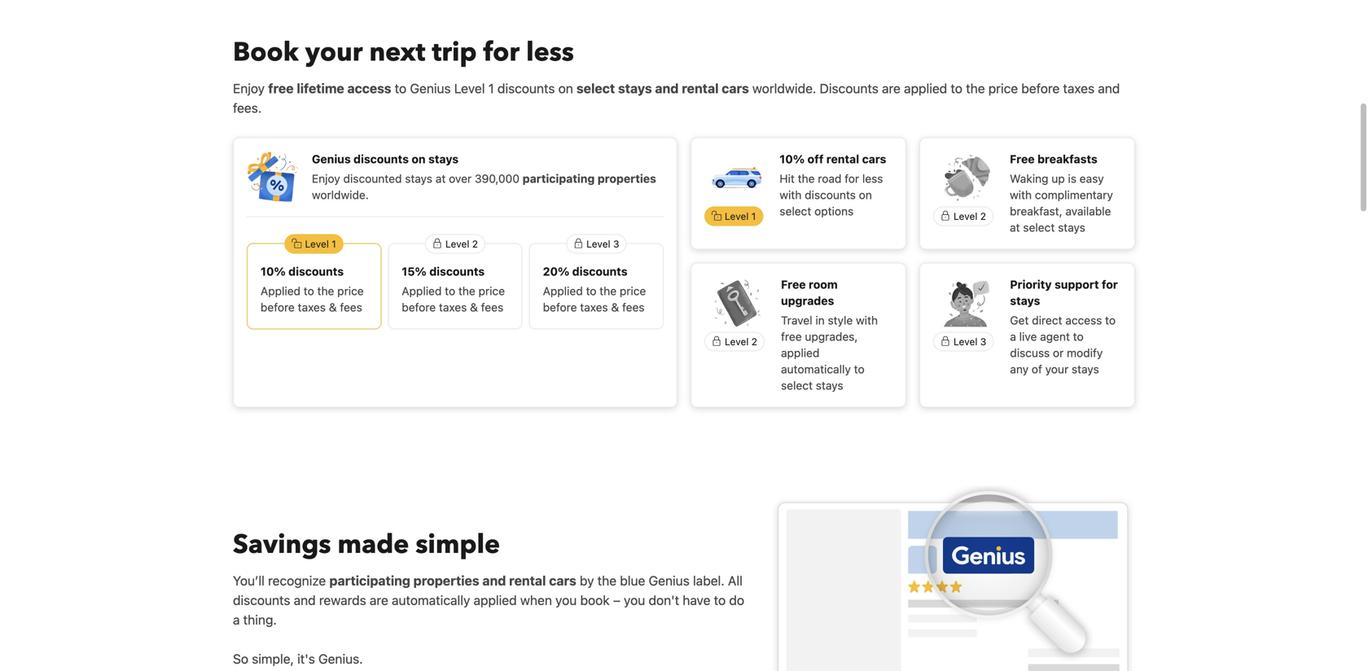 Task type: describe. For each thing, give the bounding box(es) containing it.
10% off rental cars image
[[711, 151, 763, 203]]

1 horizontal spatial on
[[558, 81, 573, 96]]

0 horizontal spatial participating
[[329, 573, 410, 588]]

price for 20% discounts applied to the price before taxes & fees
[[620, 284, 646, 298]]

stays inside free breakfasts waking up is easy with complimentary breakfast, available at select stays
[[1058, 221, 1086, 234]]

1 you from the left
[[556, 592, 577, 608]]

free room upgrades image
[[712, 276, 764, 329]]

up
[[1052, 172, 1065, 185]]

0 horizontal spatial rental
[[509, 573, 546, 588]]

taxes for 20% discounts applied to the price before taxes & fees
[[580, 300, 608, 314]]

genius.
[[318, 651, 363, 667]]

easy
[[1080, 172, 1104, 185]]

genius inside by the blue genius label. all discounts and rewards are automatically applied when you book – you don't have to do a thing.
[[649, 573, 690, 588]]

with inside 10% off rental cars hit the road for less with discounts on select options
[[780, 188, 802, 202]]

breakfasts
[[1038, 152, 1098, 166]]

2 horizontal spatial 1
[[752, 210, 756, 222]]

and inside by the blue genius label. all discounts and rewards are automatically applied when you book – you don't have to do a thing.
[[294, 592, 316, 608]]

in
[[816, 314, 825, 327]]

applied inside by the blue genius label. all discounts and rewards are automatically applied when you book – you don't have to do a thing.
[[474, 592, 517, 608]]

fees for 15% discounts applied to the price before taxes & fees
[[481, 300, 504, 314]]

automatically for applied
[[781, 362, 851, 376]]

book
[[580, 592, 610, 608]]

rewards
[[319, 592, 366, 608]]

enjoy free lifetime access to genius level 1 discounts on select stays and rental cars
[[233, 81, 749, 96]]

2 you from the left
[[624, 592, 645, 608]]

price for 15% discounts applied to the price before taxes & fees
[[479, 284, 505, 298]]

options
[[815, 204, 854, 218]]

when
[[520, 592, 552, 608]]

simple,
[[252, 651, 294, 667]]

before for 15% discounts applied to the price before taxes & fees
[[402, 300, 436, 314]]

free breakfasts image
[[941, 151, 993, 203]]

level down priority support for stays image
[[954, 336, 978, 347]]

don't
[[649, 592, 679, 608]]

complimentary
[[1035, 188, 1113, 202]]

off
[[808, 152, 824, 166]]

by the blue genius label. all discounts and rewards are automatically applied when you book – you don't have to do a thing.
[[233, 573, 745, 627]]

select inside free breakfasts waking up is easy with complimentary breakfast, available at select stays
[[1023, 221, 1055, 234]]

applied for 10%
[[261, 284, 301, 298]]

you'll recognize participating properties and rental cars
[[233, 573, 576, 588]]

discounts inside 10% discounts applied to the price before taxes & fees
[[289, 265, 344, 278]]

0 horizontal spatial for
[[483, 35, 520, 70]]

label.
[[693, 573, 725, 588]]

the inside worldwide. discounts are applied to the price before taxes and fees.
[[966, 81, 985, 96]]

price for 10% discounts applied to the price before taxes & fees
[[337, 284, 364, 298]]

at inside free breakfasts waking up is easy with complimentary breakfast, available at select stays
[[1010, 221, 1020, 234]]

style
[[828, 314, 853, 327]]

to inside "15% discounts applied to the price before taxes & fees"
[[445, 284, 455, 298]]

next
[[369, 35, 426, 70]]

a inside by the blue genius label. all discounts and rewards are automatically applied when you book – you don't have to do a thing.
[[233, 612, 240, 627]]

taxes for 15% discounts applied to the price before taxes & fees
[[439, 300, 467, 314]]

any
[[1010, 362, 1029, 376]]

do
[[729, 592, 745, 608]]

the inside 10% discounts applied to the price before taxes & fees
[[317, 284, 334, 298]]

trip
[[432, 35, 477, 70]]

simple
[[416, 527, 500, 562]]

lifetime
[[297, 81, 344, 96]]

live
[[1020, 330, 1037, 343]]

0 horizontal spatial 2
[[472, 238, 478, 250]]

breakfast,
[[1010, 204, 1063, 218]]

genius discounts on stays enjoy discounted stays at over 390,000 participating properties worldwide.
[[312, 152, 656, 202]]

fees.
[[233, 100, 262, 116]]

0 vertical spatial level 3
[[587, 238, 619, 250]]

on inside 10% off rental cars hit the road for less with discounts on select options
[[859, 188, 872, 202]]

1 vertical spatial level 2
[[446, 238, 478, 250]]

2 for free breakfasts waking up is easy with complimentary breakfast, available at select stays
[[981, 210, 986, 222]]

free breakfasts waking up is easy with complimentary breakfast, available at select stays
[[1010, 152, 1113, 234]]

so simple, it's genius.
[[233, 651, 363, 667]]

discounts inside 10% off rental cars hit the road for less with discounts on select options
[[805, 188, 856, 202]]

level down trip
[[454, 81, 485, 96]]

discuss
[[1010, 346, 1050, 360]]

you'll
[[233, 573, 265, 588]]

book
[[233, 35, 299, 70]]

10% discounts applied to the price before taxes & fees
[[261, 265, 364, 314]]

agent
[[1040, 330, 1070, 343]]

free inside free room upgrades travel in style with free upgrades, applied automatically to select stays
[[781, 330, 802, 343]]

price inside worldwide. discounts are applied to the price before taxes and fees.
[[989, 81, 1018, 96]]

blue
[[620, 573, 645, 588]]

rental inside 10% off rental cars hit the road for less with discounts on select options
[[827, 152, 859, 166]]

discounts inside genius discounts on stays enjoy discounted stays at over 390,000 participating properties worldwide.
[[354, 152, 409, 166]]

1 horizontal spatial rental
[[682, 81, 719, 96]]

the inside 20% discounts applied to the price before taxes & fees
[[600, 284, 617, 298]]

1 horizontal spatial 3
[[981, 336, 987, 347]]

upgrades,
[[805, 330, 858, 343]]

0 horizontal spatial level 1
[[305, 238, 336, 250]]

it's
[[297, 651, 315, 667]]

10% off rental cars hit the road for less with discounts on select options
[[780, 152, 887, 218]]

20%
[[543, 265, 570, 278]]

participating inside genius discounts on stays enjoy discounted stays at over 390,000 participating properties worldwide.
[[523, 172, 595, 185]]

on inside genius discounts on stays enjoy discounted stays at over 390,000 participating properties worldwide.
[[412, 152, 426, 166]]

discounted
[[343, 172, 402, 185]]

2 vertical spatial 1
[[332, 238, 336, 250]]

with for free breakfasts waking up is easy with complimentary breakfast, available at select stays
[[1010, 188, 1032, 202]]

the inside by the blue genius label. all discounts and rewards are automatically applied when you book – you don't have to do a thing.
[[598, 573, 617, 588]]

level up 10% discounts applied to the price before taxes & fees
[[305, 238, 329, 250]]

discounts
[[820, 81, 879, 96]]

road
[[818, 172, 842, 185]]

recognize
[[268, 573, 326, 588]]

have
[[683, 592, 711, 608]]

1 vertical spatial properties
[[414, 573, 479, 588]]

390,000
[[475, 172, 520, 185]]

are inside by the blue genius label. all discounts and rewards are automatically applied when you book – you don't have to do a thing.
[[370, 592, 388, 608]]

1 horizontal spatial genius
[[410, 81, 451, 96]]

fees for 20% discounts applied to the price before taxes & fees
[[622, 300, 645, 314]]

0 vertical spatial less
[[526, 35, 574, 70]]

cars inside 10% off rental cars hit the road for less with discounts on select options
[[862, 152, 887, 166]]

get
[[1010, 314, 1029, 327]]

20% discounts applied to the price before taxes & fees
[[543, 265, 646, 314]]

so
[[233, 651, 248, 667]]



Task type: locate. For each thing, give the bounding box(es) containing it.
0 vertical spatial genius
[[410, 81, 451, 96]]

free for free breakfasts waking up is easy with complimentary breakfast, available at select stays
[[1010, 152, 1035, 166]]

all
[[728, 573, 743, 588]]

enjoy
[[233, 81, 265, 96], [312, 172, 340, 185]]

1 & from the left
[[329, 300, 337, 314]]

2 horizontal spatial &
[[611, 300, 619, 314]]

2 down 'free room upgrades' "image"
[[752, 336, 758, 347]]

priority support for stays image
[[941, 276, 993, 329]]

0 vertical spatial free
[[268, 81, 294, 96]]

level 3 up 20% discounts applied to the price before taxes & fees
[[587, 238, 619, 250]]

0 horizontal spatial are
[[370, 592, 388, 608]]

priority
[[1010, 278, 1052, 291]]

0 horizontal spatial a
[[233, 612, 240, 627]]

at down breakfast, in the top right of the page
[[1010, 221, 1020, 234]]

level up 20% discounts applied to the price before taxes & fees
[[587, 238, 611, 250]]

0 horizontal spatial 1
[[332, 238, 336, 250]]

worldwide.
[[753, 81, 816, 96], [312, 188, 369, 202]]

level 2 down 'free room upgrades' "image"
[[725, 336, 758, 347]]

0 horizontal spatial 10%
[[261, 265, 286, 278]]

enjoy left discounted
[[312, 172, 340, 185]]

level 2 for free room upgrades travel in style with free upgrades, applied automatically to select stays
[[725, 336, 758, 347]]

taxes inside 20% discounts applied to the price before taxes & fees
[[580, 300, 608, 314]]

1 horizontal spatial level 3
[[954, 336, 987, 347]]

for
[[483, 35, 520, 70], [845, 172, 859, 185], [1102, 278, 1118, 291]]

less up enjoy free lifetime access to genius level 1 discounts on select stays and rental cars
[[526, 35, 574, 70]]

hit
[[780, 172, 795, 185]]

properties inside genius discounts on stays enjoy discounted stays at over 390,000 participating properties worldwide.
[[598, 172, 656, 185]]

are inside worldwide. discounts are applied to the price before taxes and fees.
[[882, 81, 901, 96]]

and inside worldwide. discounts are applied to the price before taxes and fees.
[[1098, 81, 1120, 96]]

level 3 down priority support for stays image
[[954, 336, 987, 347]]

savings made simple
[[233, 527, 500, 562]]

savings
[[233, 527, 331, 562]]

level 1 down "10% off rental cars" image
[[725, 210, 756, 222]]

genius up discounted
[[312, 152, 351, 166]]

applied right discounts
[[904, 81, 947, 96]]

1 horizontal spatial &
[[470, 300, 478, 314]]

to
[[395, 81, 407, 96], [951, 81, 963, 96], [304, 284, 314, 298], [445, 284, 455, 298], [586, 284, 597, 298], [1105, 314, 1116, 327], [1073, 330, 1084, 343], [854, 362, 865, 376], [714, 592, 726, 608]]

0 vertical spatial at
[[436, 172, 446, 185]]

1 vertical spatial for
[[845, 172, 859, 185]]

cars
[[722, 81, 749, 96], [862, 152, 887, 166], [549, 573, 576, 588]]

10% for 10% off rental cars hit the road for less with discounts on select options
[[780, 152, 805, 166]]

free up the waking
[[1010, 152, 1035, 166]]

taxes inside 10% discounts applied to the price before taxes & fees
[[298, 300, 326, 314]]

genius up don't
[[649, 573, 690, 588]]

select
[[577, 81, 615, 96], [780, 204, 812, 218], [1023, 221, 1055, 234], [781, 379, 813, 392]]

& inside 20% discounts applied to the price before taxes & fees
[[611, 300, 619, 314]]

1 vertical spatial level 3
[[954, 336, 987, 347]]

travel
[[781, 314, 813, 327]]

1 horizontal spatial level 1
[[725, 210, 756, 222]]

is
[[1068, 172, 1077, 185]]

enjoy inside genius discounts on stays enjoy discounted stays at over 390,000 participating properties worldwide.
[[312, 172, 340, 185]]

1 horizontal spatial enjoy
[[312, 172, 340, 185]]

worldwide. inside genius discounts on stays enjoy discounted stays at over 390,000 participating properties worldwide.
[[312, 188, 369, 202]]

0 vertical spatial 3
[[613, 238, 619, 250]]

your down or
[[1046, 362, 1069, 376]]

you right –
[[624, 592, 645, 608]]

2 horizontal spatial applied
[[904, 81, 947, 96]]

price inside "15% discounts applied to the price before taxes & fees"
[[479, 284, 505, 298]]

1 horizontal spatial cars
[[722, 81, 749, 96]]

0 horizontal spatial applied
[[474, 592, 517, 608]]

discounts inside 20% discounts applied to the price before taxes & fees
[[572, 265, 628, 278]]

price
[[989, 81, 1018, 96], [337, 284, 364, 298], [479, 284, 505, 298], [620, 284, 646, 298]]

at inside genius discounts on stays enjoy discounted stays at over 390,000 participating properties worldwide.
[[436, 172, 446, 185]]

2 down 'free breakfasts' image on the right of page
[[981, 210, 986, 222]]

3 applied from the left
[[543, 284, 583, 298]]

your inside priority support for stays get direct access to a live agent to discuss or modify any of your stays
[[1046, 362, 1069, 376]]

3 & from the left
[[611, 300, 619, 314]]

free
[[1010, 152, 1035, 166], [781, 278, 806, 291]]

access up modify at the right of the page
[[1066, 314, 1102, 327]]

are right discounts
[[882, 81, 901, 96]]

1 horizontal spatial are
[[882, 81, 901, 96]]

2 vertical spatial on
[[859, 188, 872, 202]]

less right road
[[863, 172, 883, 185]]

access down next at the left
[[347, 81, 391, 96]]

you
[[556, 592, 577, 608], [624, 592, 645, 608]]

level 1 up 10% discounts applied to the price before taxes & fees
[[305, 238, 336, 250]]

2 & from the left
[[470, 300, 478, 314]]

fees inside "15% discounts applied to the price before taxes & fees"
[[481, 300, 504, 314]]

free down travel
[[781, 330, 802, 343]]

the
[[966, 81, 985, 96], [798, 172, 815, 185], [317, 284, 334, 298], [459, 284, 476, 298], [600, 284, 617, 298], [598, 573, 617, 588]]

less
[[526, 35, 574, 70], [863, 172, 883, 185]]

2 up "15% discounts applied to the price before taxes & fees"
[[472, 238, 478, 250]]

applied inside 10% discounts applied to the price before taxes & fees
[[261, 284, 301, 298]]

0 vertical spatial for
[[483, 35, 520, 70]]

1 vertical spatial are
[[370, 592, 388, 608]]

3 fees from the left
[[622, 300, 645, 314]]

access
[[347, 81, 391, 96], [1066, 314, 1102, 327]]

taxes inside "15% discounts applied to the price before taxes & fees"
[[439, 300, 467, 314]]

price inside 10% discounts applied to the price before taxes & fees
[[337, 284, 364, 298]]

less inside 10% off rental cars hit the road for less with discounts on select options
[[863, 172, 883, 185]]

1 vertical spatial worldwide.
[[312, 188, 369, 202]]

0 horizontal spatial properties
[[414, 573, 479, 588]]

discounts
[[498, 81, 555, 96], [354, 152, 409, 166], [805, 188, 856, 202], [289, 265, 344, 278], [429, 265, 485, 278], [572, 265, 628, 278], [233, 592, 290, 608]]

with inside free breakfasts waking up is easy with complimentary breakfast, available at select stays
[[1010, 188, 1032, 202]]

1 horizontal spatial worldwide.
[[753, 81, 816, 96]]

1 vertical spatial 1
[[752, 210, 756, 222]]

for inside 10% off rental cars hit the road for less with discounts on select options
[[845, 172, 859, 185]]

applied inside 20% discounts applied to the price before taxes & fees
[[543, 284, 583, 298]]

2 vertical spatial applied
[[474, 592, 517, 608]]

taxes for 10% discounts applied to the price before taxes & fees
[[298, 300, 326, 314]]

level
[[454, 81, 485, 96], [725, 210, 749, 222], [954, 210, 978, 222], [305, 238, 329, 250], [446, 238, 469, 250], [587, 238, 611, 250], [725, 336, 749, 347], [954, 336, 978, 347]]

genius inside genius discounts on stays enjoy discounted stays at over 390,000 participating properties worldwide.
[[312, 152, 351, 166]]

participating up rewards
[[329, 573, 410, 588]]

1 vertical spatial enjoy
[[312, 172, 340, 185]]

0 vertical spatial applied
[[904, 81, 947, 96]]

0 vertical spatial 10%
[[780, 152, 805, 166]]

level down 'free room upgrades' "image"
[[725, 336, 749, 347]]

the inside 10% off rental cars hit the road for less with discounts on select options
[[798, 172, 815, 185]]

level 2 up "15% discounts applied to the price before taxes & fees"
[[446, 238, 478, 250]]

before for 20% discounts applied to the price before taxes & fees
[[543, 300, 577, 314]]

book your next trip for less image
[[247, 151, 299, 203]]

direct
[[1032, 314, 1063, 327]]

at
[[436, 172, 446, 185], [1010, 221, 1020, 234]]

applied left when
[[474, 592, 517, 608]]

1 horizontal spatial free
[[781, 330, 802, 343]]

automatically for are
[[392, 592, 470, 608]]

rental
[[682, 81, 719, 96], [827, 152, 859, 166], [509, 573, 546, 588]]

0 vertical spatial 1
[[488, 81, 494, 96]]

automatically inside by the blue genius label. all discounts and rewards are automatically applied when you book – you don't have to do a thing.
[[392, 592, 470, 608]]

level 3
[[587, 238, 619, 250], [954, 336, 987, 347]]

are down you'll recognize participating properties and rental cars
[[370, 592, 388, 608]]

0 horizontal spatial level 3
[[587, 238, 619, 250]]

a inside priority support for stays get direct access to a live agent to discuss or modify any of your stays
[[1010, 330, 1016, 343]]

fees for 10% discounts applied to the price before taxes & fees
[[340, 300, 362, 314]]

waking
[[1010, 172, 1049, 185]]

with right style
[[856, 314, 878, 327]]

–
[[613, 592, 621, 608]]

1 horizontal spatial less
[[863, 172, 883, 185]]

level up "15% discounts applied to the price before taxes & fees"
[[446, 238, 469, 250]]

priority support for stays get direct access to a live agent to discuss or modify any of your stays
[[1010, 278, 1118, 376]]

taxes inside worldwide. discounts are applied to the price before taxes and fees.
[[1063, 81, 1095, 96]]

0 vertical spatial access
[[347, 81, 391, 96]]

1 vertical spatial at
[[1010, 221, 1020, 234]]

select inside free room upgrades travel in style with free upgrades, applied automatically to select stays
[[781, 379, 813, 392]]

book your next trip for less
[[233, 35, 574, 70]]

worldwide. inside worldwide. discounts are applied to the price before taxes and fees.
[[753, 81, 816, 96]]

stays inside free room upgrades travel in style with free upgrades, applied automatically to select stays
[[816, 379, 844, 392]]

2 vertical spatial genius
[[649, 573, 690, 588]]

1
[[488, 81, 494, 96], [752, 210, 756, 222], [332, 238, 336, 250]]

to inside worldwide. discounts are applied to the price before taxes and fees.
[[951, 81, 963, 96]]

1 horizontal spatial 2
[[752, 336, 758, 347]]

1 horizontal spatial a
[[1010, 330, 1016, 343]]

2 applied from the left
[[402, 284, 442, 298]]

before for 10% discounts applied to the price before taxes & fees
[[261, 300, 295, 314]]

stays
[[618, 81, 652, 96], [428, 152, 459, 166], [405, 172, 433, 185], [1058, 221, 1086, 234], [1010, 294, 1040, 307], [1072, 362, 1099, 376], [816, 379, 844, 392]]

applied inside "15% discounts applied to the price before taxes & fees"
[[402, 284, 442, 298]]

1 vertical spatial a
[[233, 612, 240, 627]]

0 horizontal spatial cars
[[549, 573, 576, 588]]

a left thing.
[[233, 612, 240, 627]]

& inside "15% discounts applied to the price before taxes & fees"
[[470, 300, 478, 314]]

15%
[[402, 265, 427, 278]]

1 vertical spatial 3
[[981, 336, 987, 347]]

0 horizontal spatial free
[[268, 81, 294, 96]]

0 vertical spatial your
[[305, 35, 363, 70]]

on
[[558, 81, 573, 96], [412, 152, 426, 166], [859, 188, 872, 202]]

1 vertical spatial cars
[[862, 152, 887, 166]]

price inside 20% discounts applied to the price before taxes & fees
[[620, 284, 646, 298]]

automatically inside free room upgrades travel in style with free upgrades, applied automatically to select stays
[[781, 362, 851, 376]]

10% for 10% discounts applied to the price before taxes & fees
[[261, 265, 286, 278]]

2 horizontal spatial with
[[1010, 188, 1032, 202]]

fees inside 10% discounts applied to the price before taxes & fees
[[340, 300, 362, 314]]

for right road
[[845, 172, 859, 185]]

before inside 20% discounts applied to the price before taxes & fees
[[543, 300, 577, 314]]

of
[[1032, 362, 1043, 376]]

your
[[305, 35, 363, 70], [1046, 362, 1069, 376]]

free inside free breakfasts waking up is easy with complimentary breakfast, available at select stays
[[1010, 152, 1035, 166]]

applied
[[261, 284, 301, 298], [402, 284, 442, 298], [543, 284, 583, 298]]

automatically down upgrades,
[[781, 362, 851, 376]]

savings made simple image
[[771, 486, 1135, 671]]

a left live
[[1010, 330, 1016, 343]]

1 vertical spatial on
[[412, 152, 426, 166]]

with
[[780, 188, 802, 202], [1010, 188, 1032, 202], [856, 314, 878, 327]]

with inside free room upgrades travel in style with free upgrades, applied automatically to select stays
[[856, 314, 878, 327]]

& for 10% discounts
[[329, 300, 337, 314]]

1 horizontal spatial 10%
[[780, 152, 805, 166]]

1 horizontal spatial you
[[624, 592, 645, 608]]

genius down trip
[[410, 81, 451, 96]]

1 horizontal spatial automatically
[[781, 362, 851, 376]]

1 horizontal spatial at
[[1010, 221, 1020, 234]]

10% inside 10% discounts applied to the price before taxes & fees
[[261, 265, 286, 278]]

worldwide. left discounts
[[753, 81, 816, 96]]

you left book
[[556, 592, 577, 608]]

1 horizontal spatial participating
[[523, 172, 595, 185]]

with down the waking
[[1010, 188, 1032, 202]]

0 horizontal spatial your
[[305, 35, 363, 70]]

1 horizontal spatial 1
[[488, 81, 494, 96]]

discounts inside "15% discounts applied to the price before taxes & fees"
[[429, 265, 485, 278]]

1 horizontal spatial level 2
[[725, 336, 758, 347]]

2 horizontal spatial genius
[[649, 573, 690, 588]]

& for 15% discounts
[[470, 300, 478, 314]]

applied for 15%
[[402, 284, 442, 298]]

1 vertical spatial access
[[1066, 314, 1102, 327]]

made
[[338, 527, 409, 562]]

applied
[[904, 81, 947, 96], [781, 346, 820, 360], [474, 592, 517, 608]]

genius
[[410, 81, 451, 96], [312, 152, 351, 166], [649, 573, 690, 588]]

level down "10% off rental cars" image
[[725, 210, 749, 222]]

1 vertical spatial applied
[[781, 346, 820, 360]]

0 horizontal spatial fees
[[340, 300, 362, 314]]

are
[[882, 81, 901, 96], [370, 592, 388, 608]]

15% discounts applied to the price before taxes & fees
[[402, 265, 505, 314]]

your up the "lifetime"
[[305, 35, 363, 70]]

3 down priority support for stays image
[[981, 336, 987, 347]]

2 vertical spatial cars
[[549, 573, 576, 588]]

0 horizontal spatial 3
[[613, 238, 619, 250]]

2 vertical spatial for
[[1102, 278, 1118, 291]]

1 horizontal spatial free
[[1010, 152, 1035, 166]]

for right support
[[1102, 278, 1118, 291]]

fees
[[340, 300, 362, 314], [481, 300, 504, 314], [622, 300, 645, 314]]

1 vertical spatial genius
[[312, 152, 351, 166]]

level 2 for free breakfasts waking up is easy with complimentary breakfast, available at select stays
[[954, 210, 986, 222]]

1 horizontal spatial your
[[1046, 362, 1069, 376]]

1 vertical spatial less
[[863, 172, 883, 185]]

support
[[1055, 278, 1099, 291]]

level 1
[[725, 210, 756, 222], [305, 238, 336, 250]]

available
[[1066, 204, 1111, 218]]

with down 'hit'
[[780, 188, 802, 202]]

1 horizontal spatial properties
[[598, 172, 656, 185]]

0 vertical spatial level 1
[[725, 210, 756, 222]]

applied down travel
[[781, 346, 820, 360]]

2 horizontal spatial rental
[[827, 152, 859, 166]]

the inside "15% discounts applied to the price before taxes & fees"
[[459, 284, 476, 298]]

1 horizontal spatial applied
[[402, 284, 442, 298]]

before inside worldwide. discounts are applied to the price before taxes and fees.
[[1022, 81, 1060, 96]]

worldwide. discounts are applied to the price before taxes and fees.
[[233, 81, 1120, 116]]

1 vertical spatial free
[[781, 330, 802, 343]]

0 horizontal spatial worldwide.
[[312, 188, 369, 202]]

0 vertical spatial free
[[1010, 152, 1035, 166]]

0 vertical spatial properties
[[598, 172, 656, 185]]

thing.
[[243, 612, 277, 627]]

modify
[[1067, 346, 1103, 360]]

2 for free room upgrades travel in style with free upgrades, applied automatically to select stays
[[752, 336, 758, 347]]

free up upgrades
[[781, 278, 806, 291]]

to inside by the blue genius label. all discounts and rewards are automatically applied when you book – you don't have to do a thing.
[[714, 592, 726, 608]]

2 horizontal spatial level 2
[[954, 210, 986, 222]]

level down 'free breakfasts' image on the right of page
[[954, 210, 978, 222]]

access inside priority support for stays get direct access to a live agent to discuss or modify any of your stays
[[1066, 314, 1102, 327]]

at left over
[[436, 172, 446, 185]]

0 horizontal spatial less
[[526, 35, 574, 70]]

0 vertical spatial enjoy
[[233, 81, 265, 96]]

& inside 10% discounts applied to the price before taxes & fees
[[329, 300, 337, 314]]

& for 20% discounts
[[611, 300, 619, 314]]

free room upgrades travel in style with free upgrades, applied automatically to select stays
[[781, 278, 878, 392]]

to inside free room upgrades travel in style with free upgrades, applied automatically to select stays
[[854, 362, 865, 376]]

2 horizontal spatial fees
[[622, 300, 645, 314]]

with for free room upgrades travel in style with free upgrades, applied automatically to select stays
[[856, 314, 878, 327]]

free
[[268, 81, 294, 96], [781, 330, 802, 343]]

free down book
[[268, 81, 294, 96]]

discounts inside by the blue genius label. all discounts and rewards are automatically applied when you book – you don't have to do a thing.
[[233, 592, 290, 608]]

applied for 20%
[[543, 284, 583, 298]]

3 up 20% discounts applied to the price before taxes & fees
[[613, 238, 619, 250]]

0 horizontal spatial enjoy
[[233, 81, 265, 96]]

0 horizontal spatial level 2
[[446, 238, 478, 250]]

automatically down you'll recognize participating properties and rental cars
[[392, 592, 470, 608]]

1 horizontal spatial access
[[1066, 314, 1102, 327]]

over
[[449, 172, 472, 185]]

worldwide. down discounted
[[312, 188, 369, 202]]

room
[[809, 278, 838, 291]]

1 applied from the left
[[261, 284, 301, 298]]

2 horizontal spatial cars
[[862, 152, 887, 166]]

0 horizontal spatial applied
[[261, 284, 301, 298]]

10% inside 10% off rental cars hit the road for less with discounts on select options
[[780, 152, 805, 166]]

0 horizontal spatial at
[[436, 172, 446, 185]]

properties
[[598, 172, 656, 185], [414, 573, 479, 588]]

and
[[655, 81, 679, 96], [1098, 81, 1120, 96], [483, 573, 506, 588], [294, 592, 316, 608]]

0 vertical spatial are
[[882, 81, 901, 96]]

0 vertical spatial level 2
[[954, 210, 986, 222]]

1 fees from the left
[[340, 300, 362, 314]]

0 vertical spatial a
[[1010, 330, 1016, 343]]

before inside 10% discounts applied to the price before taxes & fees
[[261, 300, 295, 314]]

to inside 20% discounts applied to the price before taxes & fees
[[586, 284, 597, 298]]

enjoy up fees.
[[233, 81, 265, 96]]

for up enjoy free lifetime access to genius level 1 discounts on select stays and rental cars
[[483, 35, 520, 70]]

before inside "15% discounts applied to the price before taxes & fees"
[[402, 300, 436, 314]]

&
[[329, 300, 337, 314], [470, 300, 478, 314], [611, 300, 619, 314]]

for inside priority support for stays get direct access to a live agent to discuss or modify any of your stays
[[1102, 278, 1118, 291]]

upgrades
[[781, 294, 834, 307]]

free for free room upgrades travel in style with free upgrades, applied automatically to select stays
[[781, 278, 806, 291]]

2 fees from the left
[[481, 300, 504, 314]]

before
[[1022, 81, 1060, 96], [261, 300, 295, 314], [402, 300, 436, 314], [543, 300, 577, 314]]

free inside free room upgrades travel in style with free upgrades, applied automatically to select stays
[[781, 278, 806, 291]]

1 vertical spatial 10%
[[261, 265, 286, 278]]

10%
[[780, 152, 805, 166], [261, 265, 286, 278]]

2 horizontal spatial on
[[859, 188, 872, 202]]

applied inside worldwide. discounts are applied to the price before taxes and fees.
[[904, 81, 947, 96]]

automatically
[[781, 362, 851, 376], [392, 592, 470, 608]]

level 2 down 'free breakfasts' image on the right of page
[[954, 210, 986, 222]]

fees inside 20% discounts applied to the price before taxes & fees
[[622, 300, 645, 314]]

0 horizontal spatial automatically
[[392, 592, 470, 608]]

to inside 10% discounts applied to the price before taxes & fees
[[304, 284, 314, 298]]

by
[[580, 573, 594, 588]]

select inside 10% off rental cars hit the road for less with discounts on select options
[[780, 204, 812, 218]]

2 vertical spatial 2
[[752, 336, 758, 347]]

participating right 390,000
[[523, 172, 595, 185]]

1 vertical spatial free
[[781, 278, 806, 291]]

1 vertical spatial participating
[[329, 573, 410, 588]]

0 vertical spatial worldwide.
[[753, 81, 816, 96]]

or
[[1053, 346, 1064, 360]]

applied inside free room upgrades travel in style with free upgrades, applied automatically to select stays
[[781, 346, 820, 360]]



Task type: vqa. For each thing, say whether or not it's contained in the screenshot.
2,900
no



